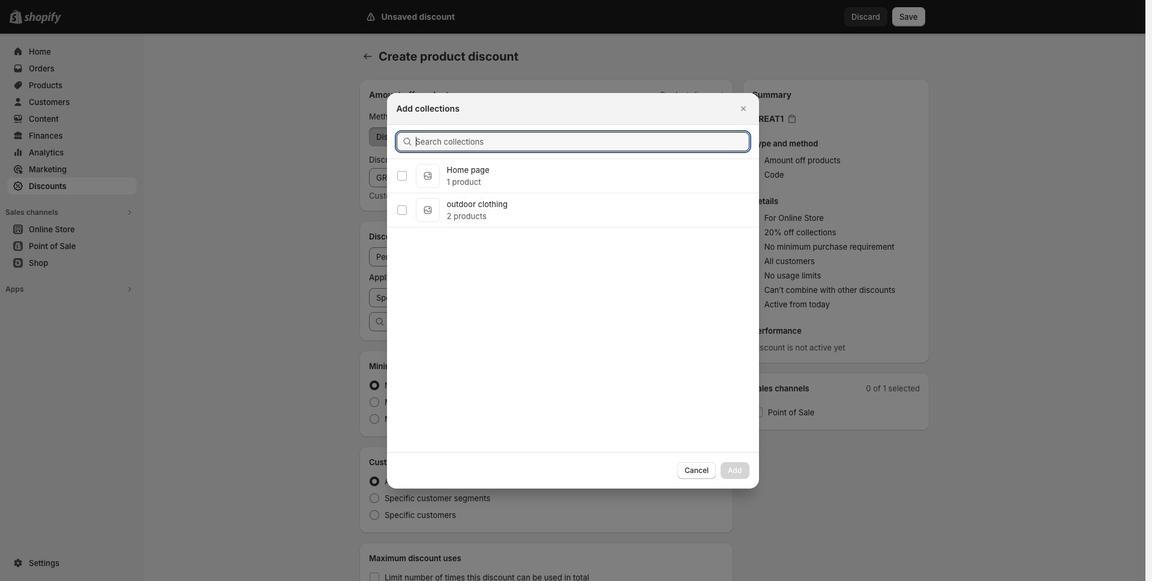 Task type: vqa. For each thing, say whether or not it's contained in the screenshot.
the topmost 'plan'
no



Task type: locate. For each thing, give the bounding box(es) containing it.
Search collections text field
[[416, 132, 750, 151]]

shopify image
[[24, 12, 61, 24]]

dialog
[[0, 93, 1146, 488]]



